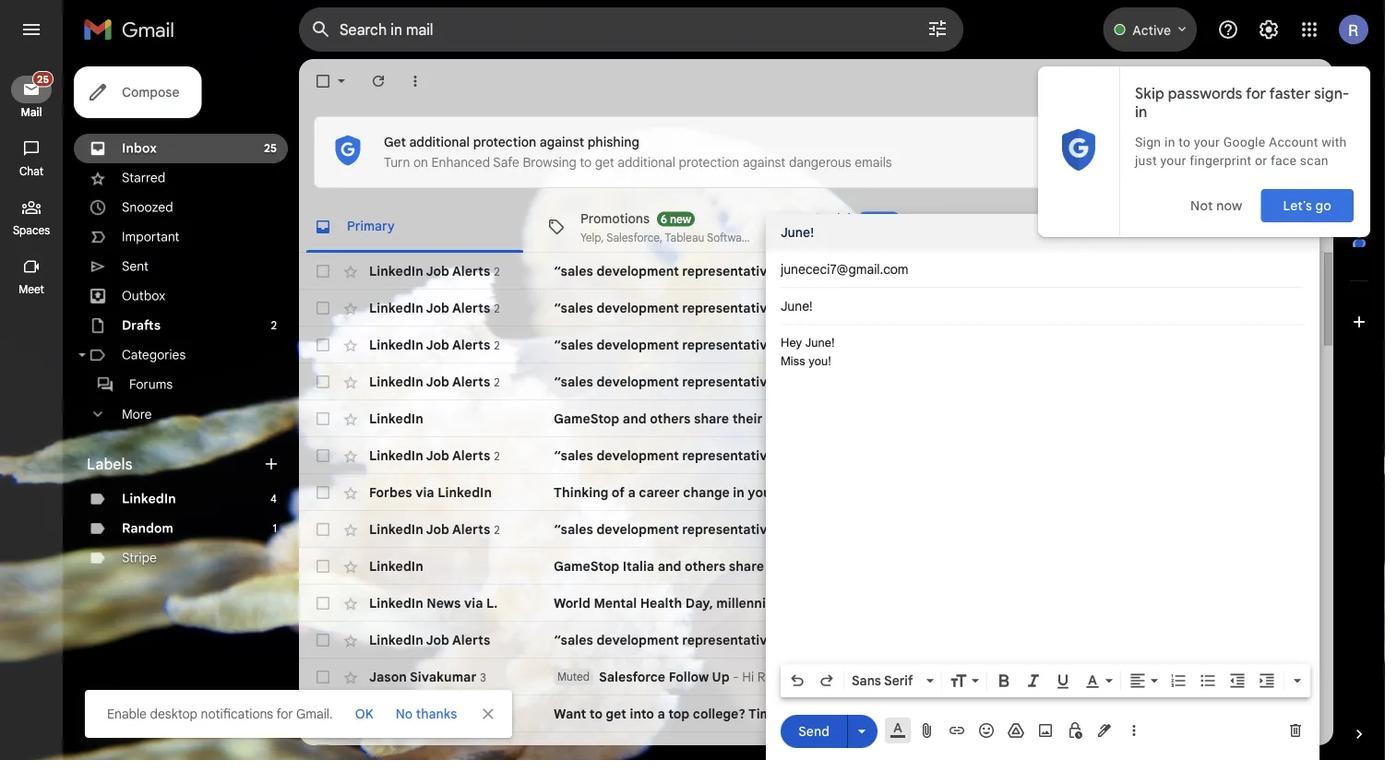 Task type: vqa. For each thing, say whether or not it's contained in the screenshot.
actions.
no



Task type: locate. For each thing, give the bounding box(es) containing it.
4 linkedin job alerts 2 from the top
[[369, 374, 500, 390]]

search in mail image
[[305, 13, 338, 46]]

college?
[[693, 706, 746, 722]]

outbox link
[[122, 288, 165, 304]]

"sales development representative": govly - sales development representative (sdr) and more
[[554, 374, 1161, 390]]

gamestop for gamestop ha recentemente pubblicato i… ͏ ͏ ͏ ͏ ͏ ͏ ͏ ͏ ͏ ͏ ͏ ͏ ͏ ͏ ͏ ͏ ͏ ͏ ͏ ͏ ͏ ͏ ͏ ͏ ͏ ͏ ͏ ͏ ͏ ͏ ͏ ͏ ͏ ͏ ͏ ͏ ͏ ͏ ͏ ͏ ͏ ͏ ͏ ͏ ͏ ͏ ͏ ͏ ͏ ͏ ͏ ͏ ͏ ͏ ͏ ͏ ͏ ͏ ͏
[[947, 558, 1009, 575]]

0 horizontal spatial additional
[[409, 134, 470, 150]]

development for "sales development representative": attentive - sales development representative and more
[[597, 337, 679, 353]]

oct
[[1269, 671, 1289, 684]]

0 horizontal spatial top
[[668, 706, 690, 722]]

1 horizontal spatial coworkers
[[1084, 743, 1145, 759]]

- left see
[[803, 743, 809, 759]]

gamestop for gamestop italia and others share their thoughts on linkedin
[[554, 558, 620, 575]]

"sales for "sales development representative": govly - sales development representative (sdr) and more
[[554, 374, 593, 390]]

0 horizontal spatial their
[[733, 411, 763, 427]]

additional
[[409, 134, 470, 150], [618, 155, 676, 171]]

1 representative": from the top
[[682, 263, 786, 279]]

against
[[540, 134, 584, 150], [743, 155, 786, 171]]

tab list containing promotions
[[299, 201, 1334, 253]]

forbes
[[369, 485, 412, 501], [369, 706, 412, 722]]

2 development from the top
[[597, 300, 679, 316]]

june! up you!
[[805, 336, 835, 350]]

2 forbes via linkedin from the top
[[369, 706, 492, 722]]

1 horizontal spatial new
[[875, 212, 897, 226]]

2 horizontal spatial your
[[1055, 743, 1081, 759]]

desktop
[[150, 706, 197, 722]]

1 vertical spatial get
[[606, 706, 627, 722]]

linkedin job alerts 2 for "sales development representative": payscale - sales development representative, mid market and more
[[369, 447, 500, 464]]

salesforce,
[[607, 231, 663, 245]]

1 forbes via linkedin from the top
[[369, 485, 492, 501]]

7 representative": from the top
[[682, 632, 786, 648]]

5 development from the top
[[597, 448, 679, 464]]

Search in mail text field
[[340, 20, 875, 39]]

gamestop up world
[[554, 558, 620, 575]]

3 linkedin job alerts 2 from the top
[[369, 337, 500, 353]]

0 horizontal spatial 25
[[37, 73, 49, 85]]

0 vertical spatial representative,
[[969, 300, 1069, 316]]

representative for "sales development representative": attentive - sales development representative and more
[[983, 337, 1079, 353]]

forbes for 7th row
[[369, 485, 412, 501]]

1 horizontal spatial against
[[743, 155, 786, 171]]

0 horizontal spatial from
[[584, 743, 614, 759]]

of
[[612, 485, 625, 501]]

more down pubblicato
[[1131, 632, 1163, 648]]

- right payscale
[[849, 448, 855, 464]]

gamestop left "ha"
[[947, 558, 1009, 575]]

enterpret
[[790, 632, 849, 648]]

- right the motive
[[836, 300, 842, 316]]

the
[[989, 411, 1008, 427], [838, 743, 858, 759]]

1 vertical spatial forbes
[[369, 706, 412, 722]]

- up "sales development representative": motive - sales development representative, enterprise and more
[[859, 263, 866, 279]]

- inside "sales development representative": payscale - sales development representative, mid market and more link
[[849, 448, 855, 464]]

1 vertical spatial june!
[[805, 336, 835, 350]]

1 horizontal spatial 25
[[264, 142, 277, 156]]

tableau
[[665, 231, 705, 245]]

jason
[[369, 669, 407, 685]]

a right 'of'
[[628, 485, 636, 501]]

additional down "phishing"
[[618, 155, 676, 171]]

sales for netradyne
[[869, 263, 902, 279]]

navigation
[[0, 59, 65, 761]]

ha
[[1012, 558, 1027, 575]]

holiday
[[1073, 411, 1116, 427]]

development down find
[[926, 521, 1010, 538]]

linkedin job alerts 2
[[369, 263, 500, 279], [369, 300, 500, 316], [369, 337, 500, 353], [369, 374, 500, 390], [369, 447, 500, 464], [369, 521, 500, 537]]

gamestop down 'time'
[[734, 743, 800, 759]]

4 "sales from the top
[[554, 374, 593, 390]]

"sales development representative": payscale - sales development representative, mid market and more link
[[554, 447, 1219, 465]]

- inside "sales development representative": govly - sales development representative (sdr) and more link
[[829, 374, 836, 390]]

more up interested in the upcoming holiday titles… ͏ ͏ ͏ ͏ ͏ ͏ ͏ ͏ ͏ ͏ ͏ ͏ ͏ ͏ ͏ ͏ ͏ ͏ ͏ ͏ ͏ ͏ ͏ ͏ ͏ ͏ ͏ ͏ ͏ ͏ ͏ ͏ ͏ ͏ ͏ ͏ ͏ ͏ ͏ ͏ ͏ ͏ ͏ ͏ ͏ ͏ ͏ ͏ ͏ ͏ ͏ ͏ ͏ ͏ ͏ ͏ ͏ ͏ ͏ ͏ ͏ ͏ ͏ ͏ ͏ ͏ ͏ ͏ ͏
[[1129, 374, 1161, 390]]

1 vertical spatial in
[[733, 485, 745, 501]]

0 vertical spatial against
[[540, 134, 584, 150]]

representative, for enterprise
[[969, 300, 1069, 316]]

to down "phishing"
[[580, 155, 592, 171]]

0 vertical spatial forbes via linkedin
[[369, 485, 492, 501]]

representative up recentemente
[[1013, 521, 1109, 538]]

mid
[[1085, 448, 1109, 464]]

0 horizontal spatial in
[[733, 485, 745, 501]]

a
[[628, 485, 636, 501], [657, 706, 665, 722]]

representative": for morning
[[682, 521, 786, 538]]

your down into
[[617, 743, 646, 759]]

0 vertical spatial a
[[628, 485, 636, 501]]

toggle confidential mode image
[[1066, 722, 1084, 740]]

- inside "sales development representative": enterpret - sr. sales development representative and more link
[[852, 632, 859, 648]]

2 row from the top
[[299, 290, 1319, 327]]

18
[[862, 212, 873, 226]]

more right enterprise
[[1168, 300, 1200, 316]]

the down more send options icon
[[838, 743, 858, 759]]

development for attentive
[[896, 337, 980, 353]]

market
[[1112, 448, 1157, 464]]

on right turn
[[413, 155, 428, 171]]

"sales development representative": attentive - sales development representative and more link
[[554, 336, 1217, 354]]

row
[[299, 253, 1319, 290], [299, 290, 1319, 327], [299, 327, 1319, 364], [299, 364, 1319, 401], [299, 401, 1385, 437], [299, 437, 1319, 474], [299, 474, 1319, 511], [299, 511, 1319, 548], [299, 548, 1385, 585], [299, 585, 1319, 622], [299, 622, 1319, 659], [299, 659, 1319, 696], [299, 696, 1319, 733], [299, 733, 1385, 761]]

new right 18
[[875, 212, 897, 226]]

6 row from the top
[[299, 437, 1319, 474]]

milestones
[[958, 743, 1021, 759]]

tab list inside main content
[[299, 201, 1334, 253]]

1 "sales from the top
[[554, 263, 593, 279]]

underline ‪(⌘u)‬ image
[[1054, 673, 1072, 691]]

4 development from the top
[[597, 374, 679, 390]]

representative": for attentive
[[682, 337, 786, 353]]

0 horizontal spatial coworkers
[[649, 743, 715, 759]]

6 development from the top
[[597, 521, 679, 538]]

4 representative": from the top
[[682, 374, 786, 390]]

their
[[733, 411, 763, 427], [767, 558, 798, 575]]

titles…
[[1120, 411, 1158, 427]]

day,
[[686, 595, 713, 611]]

and up enterprise
[[1092, 263, 1116, 279]]

stripe
[[122, 550, 157, 566]]

others up "day,"
[[685, 558, 726, 575]]

more
[[1119, 263, 1151, 279], [1168, 300, 1200, 316], [1110, 337, 1142, 353], [1129, 374, 1161, 390], [1187, 448, 1219, 464], [1139, 521, 1171, 538], [924, 595, 956, 611], [1131, 632, 1163, 648], [894, 706, 926, 722]]

1 vertical spatial representative,
[[982, 448, 1082, 464]]

gamestop ha recentemente pubblicato i… ͏ ͏ ͏ ͏ ͏ ͏ ͏ ͏ ͏ ͏ ͏ ͏ ͏ ͏ ͏ ͏ ͏ ͏ ͏ ͏ ͏ ͏ ͏ ͏ ͏ ͏ ͏ ͏ ͏ ͏ ͏ ͏ ͏ ͏ ͏ ͏ ͏ ͏ ͏ ͏ ͏ ͏ ͏ ͏ ͏ ͏ ͏ ͏ ͏ ͏ ͏ ͏ ͏ ͏ ͏ ͏ ͏ ͏ ͏
[[947, 558, 1385, 575]]

7 row from the top
[[299, 474, 1319, 511]]

None checkbox
[[314, 72, 332, 90], [314, 373, 332, 391], [314, 447, 332, 465], [314, 484, 332, 502], [314, 521, 332, 539], [314, 594, 332, 613], [314, 668, 332, 687], [314, 742, 332, 761], [314, 72, 332, 90], [314, 373, 332, 391], [314, 447, 332, 465], [314, 484, 332, 502], [314, 521, 332, 539], [314, 594, 332, 613], [314, 668, 332, 687], [314, 742, 332, 761]]

5 representative": from the top
[[682, 448, 786, 464]]

development down "sales development representative": netradyne - sales development representative and more link
[[882, 300, 966, 316]]

against up browsing
[[540, 134, 584, 150]]

1 row from the top
[[299, 253, 1319, 290]]

0 vertical spatial share
[[694, 411, 729, 427]]

social, 18 new messages, tab
[[766, 201, 999, 253]]

top left conversations
[[959, 595, 980, 611]]

tab list
[[1334, 59, 1385, 694], [299, 201, 1334, 253]]

job inside promotions, 6 new messages, tab
[[802, 231, 821, 245]]

spaces
[[13, 224, 50, 238]]

labels heading
[[87, 455, 262, 473]]

discard draft ‪(⌘⇧d)‬ image
[[1287, 722, 1305, 740]]

25 link
[[11, 71, 54, 103]]

sales up tips
[[858, 448, 892, 464]]

share
[[694, 411, 729, 427], [729, 558, 764, 575]]

sales down "sales development representative": netradyne - sales development representative and more
[[845, 300, 879, 316]]

your down toggle confidential mode icon
[[1055, 743, 1081, 759]]

and right italia
[[658, 558, 682, 575]]

outbox
[[122, 288, 165, 304]]

development
[[906, 263, 989, 279], [882, 300, 966, 316], [896, 337, 980, 353], [876, 374, 959, 390], [896, 448, 979, 464], [926, 521, 1010, 538], [918, 632, 1002, 648]]

and right retire
[[896, 595, 920, 611]]

- right attentive
[[850, 337, 856, 353]]

0 vertical spatial get
[[595, 155, 614, 171]]

from
[[584, 743, 614, 759], [1024, 743, 1052, 759]]

sales right sr.
[[881, 632, 915, 648]]

in right interested
[[975, 411, 985, 427]]

1 horizontal spatial the
[[989, 411, 1008, 427]]

development for "sales development representative": netradyne - sales development representative and more
[[597, 263, 679, 279]]

representative": down software,
[[682, 263, 786, 279]]

- for payscale
[[849, 448, 855, 464]]

insert emoji ‪(⌘⇧2)‬ image
[[977, 722, 996, 740]]

3 row from the top
[[299, 327, 1319, 364]]

1 development from the top
[[597, 263, 679, 279]]

development for "sales development representative": motive - sales development representative, enterprise and more
[[597, 300, 679, 316]]

get
[[595, 155, 614, 171], [606, 706, 627, 722]]

development for payscale
[[896, 448, 979, 464]]

6 representative": from the top
[[682, 521, 786, 538]]

sans serif option
[[848, 672, 923, 690]]

sales for payscale
[[858, 448, 892, 464]]

upcoming
[[1011, 411, 1070, 427]]

thoughts
[[766, 411, 823, 427], [801, 558, 858, 575]]

"sales development representative": netradyne - sales development representative and more
[[554, 263, 1151, 279]]

on
[[413, 155, 428, 171], [826, 411, 842, 427], [861, 558, 877, 575], [787, 595, 803, 611], [961, 706, 977, 722]]

mail heading
[[0, 105, 63, 120]]

representative up "subject" field
[[993, 263, 1089, 279]]

1 vertical spatial additional
[[618, 155, 676, 171]]

2 from from the left
[[1024, 743, 1052, 759]]

to right track
[[843, 595, 856, 611]]

representative, down "upcoming"
[[982, 448, 1082, 464]]

labels
[[87, 455, 133, 473]]

linkedin job alerts 2 for "sales development representative": govly - sales development representative (sdr) and more
[[369, 374, 500, 390]]

representative": for netradyne
[[682, 263, 786, 279]]

"sales for "sales development representative": attentive - sales development representative and more
[[554, 337, 593, 353]]

5 row from the top
[[299, 401, 1385, 437]]

representative up "upcoming"
[[963, 374, 1058, 390]]

sales down "sales development representative": attentive - sales development representative and more
[[838, 374, 872, 390]]

send button
[[781, 715, 847, 748]]

cell
[[1252, 742, 1319, 761]]

sales for motive
[[845, 300, 879, 316]]

forbes via linkedin for the want to get into a top college? time to start spending more time on that essay link
[[369, 706, 492, 722]]

emails
[[855, 155, 892, 171]]

main menu image
[[20, 18, 42, 41]]

new for promotions
[[670, 212, 691, 226]]

2 vertical spatial via
[[416, 706, 434, 722]]

representative for "sales development representative": govly - sales development representative (sdr) and more
[[963, 374, 1058, 390]]

- inside "sales development representative": attentive - sales development representative and more link
[[850, 337, 856, 353]]

time
[[749, 706, 779, 722]]

development up "sales development representative": motive - sales development representative, enterprise and more link
[[906, 263, 989, 279]]

- down you!
[[829, 374, 836, 390]]

7 "sales from the top
[[554, 632, 593, 648]]

gamestop up 'thinking' at the bottom of the page
[[554, 411, 620, 427]]

stripe link
[[122, 550, 157, 566]]

from right new
[[584, 743, 614, 759]]

0 vertical spatial protection
[[473, 134, 536, 150]]

10 row from the top
[[299, 585, 1319, 622]]

2 "sales from the top
[[554, 300, 593, 316]]

0 horizontal spatial against
[[540, 134, 584, 150]]

more button
[[74, 400, 288, 429]]

get left into
[[606, 706, 627, 722]]

0 horizontal spatial protection
[[473, 134, 536, 150]]

0 vertical spatial in
[[975, 411, 985, 427]]

6 linkedin job alerts 2 from the top
[[369, 521, 500, 537]]

2 coworkers from the left
[[1084, 743, 1145, 759]]

coworkers down insert signature icon
[[1084, 743, 1145, 759]]

2 forbes from the top
[[369, 706, 412, 722]]

5 linkedin job alerts 2 from the top
[[369, 447, 500, 464]]

3 "sales from the top
[[554, 337, 593, 353]]

1 horizontal spatial top
[[959, 595, 980, 611]]

6 "sales from the top
[[554, 521, 593, 538]]

"sales for "sales development representative": payscale - sales development representative, mid market and more
[[554, 448, 593, 464]]

1 horizontal spatial from
[[1024, 743, 1052, 759]]

gamestop italia and others share their thoughts on linkedin
[[554, 558, 935, 575]]

thoughts down govly
[[766, 411, 823, 427]]

- inside "sales development representative": motive - sales development representative, enterprise and more link
[[836, 300, 842, 316]]

inbox tip region
[[314, 116, 1319, 188]]

top right into
[[668, 706, 690, 722]]

forbes via linkedin for thinking of a career change in your 30s? these tips will help you find success link on the bottom of the page
[[369, 485, 492, 501]]

salesforce
[[599, 669, 666, 685]]

top
[[959, 595, 980, 611], [668, 706, 690, 722]]

the left "upcoming"
[[989, 411, 1008, 427]]

0 vertical spatial 25
[[37, 73, 49, 85]]

and down insert link ‪(⌘k)‬ "icon"
[[933, 743, 955, 759]]

1 horizontal spatial protection
[[679, 155, 740, 171]]

enable desktop notifications for gmail.
[[107, 706, 333, 722]]

0 vertical spatial top
[[959, 595, 980, 611]]

6
[[661, 212, 667, 226]]

formatting options toolbar
[[781, 665, 1311, 698]]

additional up enhanced
[[409, 134, 470, 150]]

1
[[273, 522, 277, 536]]

11 row from the top
[[299, 622, 1319, 659]]

0 vertical spatial additional
[[409, 134, 470, 150]]

1 vertical spatial thoughts
[[801, 558, 858, 575]]

0 vertical spatial their
[[733, 411, 763, 427]]

1 forbes from the top
[[369, 485, 412, 501]]

representative": up hey
[[682, 300, 786, 316]]

and up 'of'
[[623, 411, 647, 427]]

7 development from the top
[[597, 632, 679, 648]]

alert
[[30, 42, 1356, 738]]

1 vertical spatial the
[[838, 743, 858, 759]]

main content containing get additional protection against phishing
[[299, 59, 1385, 761]]

3
[[480, 671, 486, 685]]

gmail image
[[83, 11, 184, 48]]

- right brew at the right bottom
[[880, 521, 886, 538]]

1 vertical spatial via
[[464, 595, 483, 611]]

compose
[[122, 84, 179, 100]]

share up millennials
[[729, 558, 764, 575]]

representative, left enterprise
[[969, 300, 1069, 316]]

to right want
[[590, 706, 603, 722]]

1 horizontal spatial a
[[657, 706, 665, 722]]

main content
[[299, 59, 1385, 761]]

3 representative": from the top
[[682, 337, 786, 353]]

sales up "sales development representative": motive - sales development representative, enterprise and more link
[[869, 263, 902, 279]]

- for govly
[[829, 374, 836, 390]]

protection up 6 new
[[679, 155, 740, 171]]

inbox
[[122, 140, 157, 156]]

no
[[396, 706, 413, 722]]

1 horizontal spatial their
[[767, 558, 798, 575]]

representative down "subject" field
[[983, 337, 1079, 353]]

coworkers left at
[[649, 743, 715, 759]]

0 vertical spatial via
[[416, 485, 434, 501]]

2 new from the left
[[875, 212, 897, 226]]

12 row from the top
[[299, 659, 1319, 696]]

1 vertical spatial forbes via linkedin
[[369, 706, 492, 722]]

want
[[554, 706, 586, 722]]

1 linkedin job alerts 2 from the top
[[369, 263, 500, 279]]

news
[[427, 595, 461, 611]]

5 "sales from the top
[[554, 448, 593, 464]]

- inside "sales development representative": netradyne - sales development representative and more link
[[859, 263, 866, 279]]

1 vertical spatial against
[[743, 155, 786, 171]]

from down insert photo
[[1024, 743, 1052, 759]]

alerts inside promotions, 6 new messages, tab
[[824, 231, 853, 245]]

6 new
[[661, 212, 691, 226]]

Search in mail search field
[[299, 7, 964, 52]]

0 horizontal spatial new
[[670, 212, 691, 226]]

representative": for govly
[[682, 374, 786, 390]]

protection up safe
[[473, 134, 536, 150]]

"sales for "sales development representative": enterpret - sr. sales development representative and more
[[554, 632, 593, 648]]

1 new from the left
[[670, 212, 691, 226]]

representative": up 'gamestop italia and others share their thoughts on linkedin'
[[682, 521, 786, 538]]

against left dangerous
[[743, 155, 786, 171]]

oct 10
[[1269, 671, 1304, 684]]

your left 30s?
[[748, 485, 777, 501]]

refresh image
[[369, 72, 388, 90]]

None checkbox
[[314, 262, 332, 281], [314, 299, 332, 317], [314, 336, 332, 354], [314, 410, 332, 428], [314, 557, 332, 576], [314, 631, 332, 650], [314, 262, 332, 281], [314, 299, 332, 317], [314, 336, 332, 354], [314, 410, 332, 428], [314, 557, 332, 576], [314, 631, 332, 650]]

others up career
[[650, 411, 691, 427]]

development down "sales development representative": motive - sales development representative, enterprise and more link
[[896, 337, 980, 353]]

thoughts up track
[[801, 558, 858, 575]]

linkedin job alerts
[[369, 632, 490, 648]]

- left sr.
[[852, 632, 859, 648]]

representative": down gamestop and others share their thoughts on linkedin
[[682, 448, 786, 464]]

and right (sdr) in the right of the page
[[1101, 374, 1125, 390]]

development down interested
[[896, 448, 979, 464]]

more formatting options image
[[1288, 672, 1307, 690]]

3 development from the top
[[597, 337, 679, 353]]

- right up
[[733, 669, 739, 685]]

new inside promotions, 6 new messages, tab
[[670, 212, 691, 226]]

june! up netradyne
[[781, 224, 814, 240]]

get down "phishing"
[[595, 155, 614, 171]]

representative": up up
[[682, 632, 786, 648]]

representative": up miss
[[682, 337, 786, 353]]

yelp,
[[581, 231, 604, 245]]

sales down "sales development representative": motive - sales development representative, enterprise and more
[[859, 337, 893, 353]]

"sales development representative": motive - sales development representative, enterprise and more
[[554, 300, 1200, 316]]

1 vertical spatial share
[[729, 558, 764, 575]]

development for "sales development representative": govly - sales development representative (sdr) and more
[[597, 374, 679, 390]]

2
[[494, 265, 500, 279], [494, 302, 500, 315], [271, 319, 277, 333], [494, 338, 500, 352], [494, 375, 500, 389], [494, 449, 500, 463], [494, 523, 500, 537]]

0 vertical spatial forbes
[[369, 485, 412, 501]]

bold ‪(⌘b)‬ image
[[995, 672, 1013, 690]]

new inside social, 18 new messages, tab
[[875, 212, 897, 226]]

to inside get additional protection against phishing turn on enhanced safe browsing to get additional protection against dangerous emails
[[580, 155, 592, 171]]

representative":
[[682, 263, 786, 279], [682, 300, 786, 316], [682, 337, 786, 353], [682, 374, 786, 390], [682, 448, 786, 464], [682, 521, 786, 538], [682, 632, 786, 648]]

on down ""sales development representative": morning brew - sales development representative and more"
[[861, 558, 877, 575]]

a right into
[[657, 706, 665, 722]]

forums link
[[129, 377, 173, 393]]

chat heading
[[0, 164, 63, 179]]

mail
[[21, 106, 42, 120]]

25 inside navigation
[[37, 73, 49, 85]]

cell inside main content
[[1252, 742, 1319, 761]]

- for up
[[733, 669, 739, 685]]

share up the change
[[694, 411, 729, 427]]

representative": up gamestop and others share their thoughts on linkedin
[[682, 374, 786, 390]]

in right the change
[[733, 485, 745, 501]]

mental
[[594, 595, 637, 611]]

2 representative": from the top
[[682, 300, 786, 316]]

promotions, 6 new messages, tab
[[533, 201, 853, 253]]

development
[[597, 263, 679, 279], [597, 300, 679, 316], [597, 337, 679, 353], [597, 374, 679, 390], [597, 448, 679, 464], [597, 521, 679, 538], [597, 632, 679, 648]]

undo ‪(⌘z)‬ image
[[788, 672, 807, 690]]

"sales development representative": morning brew - sales development representative and more link
[[554, 521, 1217, 539]]

"sales for "sales development representative": netradyne - sales development representative and more
[[554, 263, 593, 279]]

support image
[[1217, 18, 1240, 41]]

development for govly
[[876, 374, 959, 390]]

development up interested
[[876, 374, 959, 390]]



Task type: describe. For each thing, give the bounding box(es) containing it.
- for netradyne
[[859, 263, 866, 279]]

more send options image
[[853, 722, 871, 741]]

1 coworkers from the left
[[649, 743, 715, 759]]

bulleted list ‪(⌘⇧8)‬ image
[[1199, 672, 1217, 690]]

junececi7@gmail.com
[[781, 261, 909, 277]]

representative, for mid
[[982, 448, 1082, 464]]

chat
[[19, 165, 43, 179]]

latest
[[861, 743, 893, 759]]

and down enterprise
[[1083, 337, 1106, 353]]

l.
[[486, 595, 498, 611]]

insert link ‪(⌘k)‬ image
[[948, 722, 966, 740]]

linkedin job alerts 2 for "sales development representative": attentive - sales development representative and more
[[369, 337, 500, 353]]

govly
[[789, 374, 826, 390]]

more up enterprise
[[1119, 263, 1151, 279]]

interested in the upcoming holiday titles… ͏ ͏ ͏ ͏ ͏ ͏ ͏ ͏ ͏ ͏ ͏ ͏ ͏ ͏ ͏ ͏ ͏ ͏ ͏ ͏ ͏ ͏ ͏ ͏ ͏ ͏ ͏ ͏ ͏ ͏ ͏ ͏ ͏ ͏ ͏ ͏ ͏ ͏ ͏ ͏ ͏ ͏ ͏ ͏ ͏ ͏ ͏ ͏ ͏ ͏ ͏ ͏ ͏ ͏ ͏ ͏ ͏ ͏ ͏ ͏ ͏ ͏ ͏ ͏ ͏ ͏ ͏ ͏ ͏
[[912, 411, 1385, 427]]

tue, oct 10, 2023, 7:28 am element
[[1269, 705, 1304, 724]]

(sdr)
[[1062, 374, 1098, 390]]

redo ‪(⌘y)‬ image
[[818, 672, 836, 690]]

you
[[937, 485, 960, 501]]

sales for govly
[[838, 374, 872, 390]]

health
[[640, 595, 682, 611]]

"sales development representative": enterpret - sr. sales development representative and more
[[554, 632, 1163, 648]]

career
[[639, 485, 680, 501]]

at
[[718, 743, 731, 759]]

0 vertical spatial thoughts
[[766, 411, 823, 427]]

sales for attentive
[[859, 337, 893, 353]]

up
[[712, 669, 730, 685]]

new
[[554, 743, 581, 759]]

track
[[806, 595, 839, 611]]

0 vertical spatial others
[[650, 411, 691, 427]]

development for "sales development representative": enterpret - sr. sales development representative and more
[[597, 632, 679, 648]]

1 horizontal spatial additional
[[618, 155, 676, 171]]

sivakumar
[[410, 669, 477, 685]]

linkedin news via l.
[[369, 595, 498, 611]]

advanced search options image
[[919, 10, 956, 47]]

linkedin inside promotions, 6 new messages, tab
[[758, 231, 800, 245]]

linkedin job alerts 2 for "sales development representative": morning brew - sales development representative and more
[[369, 521, 500, 537]]

want to get into a top college? time to start spending more time on that essay link
[[554, 705, 1217, 724]]

gamestop and others share their thoughts on linkedin
[[554, 411, 900, 427]]

1 vertical spatial 25
[[264, 142, 277, 156]]

categories
[[122, 347, 186, 363]]

ok link
[[348, 698, 381, 731]]

and down pubblicato
[[1104, 632, 1128, 648]]

more left time
[[894, 706, 926, 722]]

recentemente
[[1030, 558, 1111, 575]]

"sales for "sales development representative": motive - sales development representative, enterprise and more
[[554, 300, 593, 316]]

for
[[276, 706, 293, 722]]

sans
[[852, 673, 881, 689]]

thinking
[[554, 485, 608, 501]]

and up pubblicato
[[1112, 521, 1136, 538]]

drafts
[[122, 317, 161, 334]]

Message Body text field
[[781, 334, 1305, 659]]

important
[[122, 229, 179, 245]]

13 row from the top
[[299, 696, 1319, 733]]

representative": for payscale
[[682, 448, 786, 464]]

on up payscale
[[826, 411, 842, 427]]

gamestop for gamestop and others share their thoughts on linkedin
[[554, 411, 620, 427]]

attentive
[[789, 337, 847, 353]]

via for thinking of a career change in your 30s? these tips will help you find success link on the bottom of the page
[[416, 485, 434, 501]]

morning
[[790, 521, 841, 538]]

- for enterpret
[[852, 632, 859, 648]]

you!
[[809, 354, 832, 368]]

hey june! miss you!
[[781, 336, 835, 368]]

world mental health day, millennials on track to retire and more top conversations link
[[554, 594, 1217, 613]]

0 horizontal spatial your
[[617, 743, 646, 759]]

representative for "sales development representative": netradyne - sales development representative and more
[[993, 263, 1089, 279]]

indent more ‪(⌘])‬ image
[[1258, 672, 1276, 690]]

14 row from the top
[[299, 733, 1385, 761]]

italia
[[623, 558, 654, 575]]

dangerous
[[789, 155, 852, 171]]

time
[[930, 706, 958, 722]]

more options image
[[1129, 722, 1140, 740]]

4 row from the top
[[299, 364, 1319, 401]]

sales down 'will'
[[889, 521, 923, 538]]

sans serif
[[852, 673, 913, 689]]

and right enterprise
[[1141, 300, 1165, 316]]

1 from from the left
[[584, 743, 614, 759]]

0 horizontal spatial a
[[628, 485, 636, 501]]

development for netradyne
[[906, 263, 989, 279]]

sent
[[122, 258, 149, 275]]

motive
[[790, 300, 833, 316]]

new for social
[[875, 212, 897, 226]]

promotions
[[581, 211, 650, 227]]

more image
[[406, 72, 425, 90]]

- inside "sales development representative": morning brew - sales development representative and more link
[[880, 521, 886, 538]]

social
[[814, 211, 851, 227]]

netradyne
[[790, 263, 856, 279]]

no thanks link
[[388, 698, 464, 731]]

payscale
[[790, 448, 846, 464]]

find
[[963, 485, 988, 501]]

get inside get additional protection against phishing turn on enhanced safe browsing to get additional protection against dangerous emails
[[595, 155, 614, 171]]

enterprise
[[1072, 300, 1138, 316]]

essay
[[1010, 706, 1046, 722]]

thinking of a career change in your 30s? these tips will help you find success link
[[554, 484, 1217, 502]]

on left that
[[961, 706, 977, 722]]

30s?
[[780, 485, 810, 501]]

Subject field
[[781, 297, 1305, 316]]

"sales for "sales development representative": morning brew - sales development representative and more
[[554, 521, 593, 538]]

9 row from the top
[[299, 548, 1385, 585]]

tips
[[855, 485, 879, 501]]

sr.
[[862, 632, 878, 648]]

meet heading
[[0, 282, 63, 297]]

starred
[[122, 170, 165, 186]]

alert containing enable desktop notifications for gmail.
[[30, 42, 1356, 738]]

starred link
[[122, 170, 165, 186]]

gmail.
[[296, 706, 333, 722]]

"sales development representative": attentive - sales development representative and more
[[554, 337, 1142, 353]]

help
[[906, 485, 934, 501]]

conversations
[[983, 595, 1072, 611]]

development for "sales development representative": payscale - sales development representative, mid market and more
[[597, 448, 679, 464]]

development up bold ‪(⌘b)‬ image
[[918, 632, 1002, 648]]

into
[[630, 706, 654, 722]]

navigation containing mail
[[0, 59, 65, 761]]

more up pubblicato
[[1139, 521, 1171, 538]]

drafts link
[[122, 317, 161, 334]]

muted
[[557, 671, 590, 684]]

more down interested in the upcoming holiday titles… ͏ ͏ ͏ ͏ ͏ ͏ ͏ ͏ ͏ ͏ ͏ ͏ ͏ ͏ ͏ ͏ ͏ ͏ ͏ ͏ ͏ ͏ ͏ ͏ ͏ ͏ ͏ ͏ ͏ ͏ ͏ ͏ ͏ ͏ ͏ ͏ ͏ ͏ ͏ ͏ ͏ ͏ ͏ ͏ ͏ ͏ ͏ ͏ ͏ ͏ ͏ ͏ ͏ ͏ ͏ ͏ ͏ ͏ ͏ ͏ ͏ ͏ ͏ ͏ ͏ ͏ ͏ ͏ ͏
[[1187, 448, 1219, 464]]

retire
[[859, 595, 893, 611]]

representative up formatting options toolbar
[[1005, 632, 1101, 648]]

follow
[[669, 669, 709, 685]]

get inside the want to get into a top college? time to start spending more time on that essay link
[[606, 706, 627, 722]]

"sales development representative": enterpret - sr. sales development representative and more link
[[554, 631, 1217, 650]]

- for attentive
[[850, 337, 856, 353]]

development for motive
[[882, 300, 966, 316]]

spending
[[833, 706, 891, 722]]

1 horizontal spatial in
[[975, 411, 985, 427]]

and right market in the bottom right of the page
[[1160, 448, 1184, 464]]

get
[[384, 134, 406, 150]]

0 vertical spatial june!
[[781, 224, 814, 240]]

insert photo image
[[1036, 722, 1055, 740]]

more right retire
[[924, 595, 956, 611]]

june! inside hey june! miss you!
[[805, 336, 835, 350]]

primary tab
[[299, 201, 531, 253]]

representative": for enterpret
[[682, 632, 786, 648]]

development for "sales development representative": morning brew - sales development representative and more
[[597, 521, 679, 538]]

indent less ‪(⌘[)‬ image
[[1228, 672, 1247, 690]]

8 row from the top
[[299, 511, 1319, 548]]

on inside get additional protection against phishing turn on enhanced safe browsing to get additional protection against dangerous emails
[[413, 155, 428, 171]]

settings image
[[1258, 18, 1280, 41]]

change
[[683, 485, 730, 501]]

1 vertical spatial protection
[[679, 155, 740, 171]]

"sales development representative": motive - sales development representative, enterprise and more link
[[554, 299, 1217, 317]]

1 vertical spatial their
[[767, 558, 798, 575]]

"sales development representative": payscale - sales development representative, mid market and more
[[554, 448, 1219, 464]]

via for the want to get into a top college? time to start spending more time on that essay link
[[416, 706, 434, 722]]

toggle split pane mode image
[[1267, 72, 1286, 90]]

get additional protection against phishing turn on enhanced safe browsing to get additional protection against dangerous emails
[[384, 134, 892, 171]]

more down enterprise
[[1110, 337, 1142, 353]]

random link
[[122, 521, 173, 537]]

hey
[[781, 336, 802, 350]]

0 horizontal spatial the
[[838, 743, 858, 759]]

no thanks
[[396, 706, 457, 722]]

attach files image
[[918, 722, 937, 740]]

0 vertical spatial the
[[989, 411, 1008, 427]]

interested
[[912, 411, 972, 427]]

italic ‪(⌘i)‬ image
[[1024, 672, 1043, 690]]

1 vertical spatial a
[[657, 706, 665, 722]]

to left start
[[783, 706, 796, 722]]

1 horizontal spatial your
[[748, 485, 777, 501]]

insert signature image
[[1096, 722, 1114, 740]]

see
[[812, 743, 835, 759]]

row containing jason sivakumar
[[299, 659, 1319, 696]]

18 new
[[862, 212, 897, 226]]

- for motive
[[836, 300, 842, 316]]

"sales development representative": govly - sales development representative (sdr) and more link
[[554, 373, 1217, 391]]

june! dialog
[[766, 214, 1320, 761]]

row containing linkedin news via l.
[[299, 585, 1319, 622]]

forbes for second row from the bottom
[[369, 706, 412, 722]]

meet
[[19, 283, 44, 297]]

snoozed
[[122, 199, 173, 216]]

2 linkedin job alerts 2 from the top
[[369, 300, 500, 316]]

representative": for motive
[[682, 300, 786, 316]]

muted salesforce follow up -
[[557, 669, 742, 685]]

on left track
[[787, 595, 803, 611]]

brew
[[845, 521, 876, 538]]

1 vertical spatial top
[[668, 706, 690, 722]]

numbered list ‪(⌘⇧7)‬ image
[[1169, 672, 1188, 690]]

want to get into a top college? time to start spending more time on that essay
[[554, 706, 1046, 722]]

insert files using drive image
[[1007, 722, 1025, 740]]

yelp, salesforce, tableau software, linkedin job alerts
[[581, 231, 853, 245]]

spaces heading
[[0, 223, 63, 238]]

sent link
[[122, 258, 149, 275]]

1 vertical spatial others
[[685, 558, 726, 575]]



